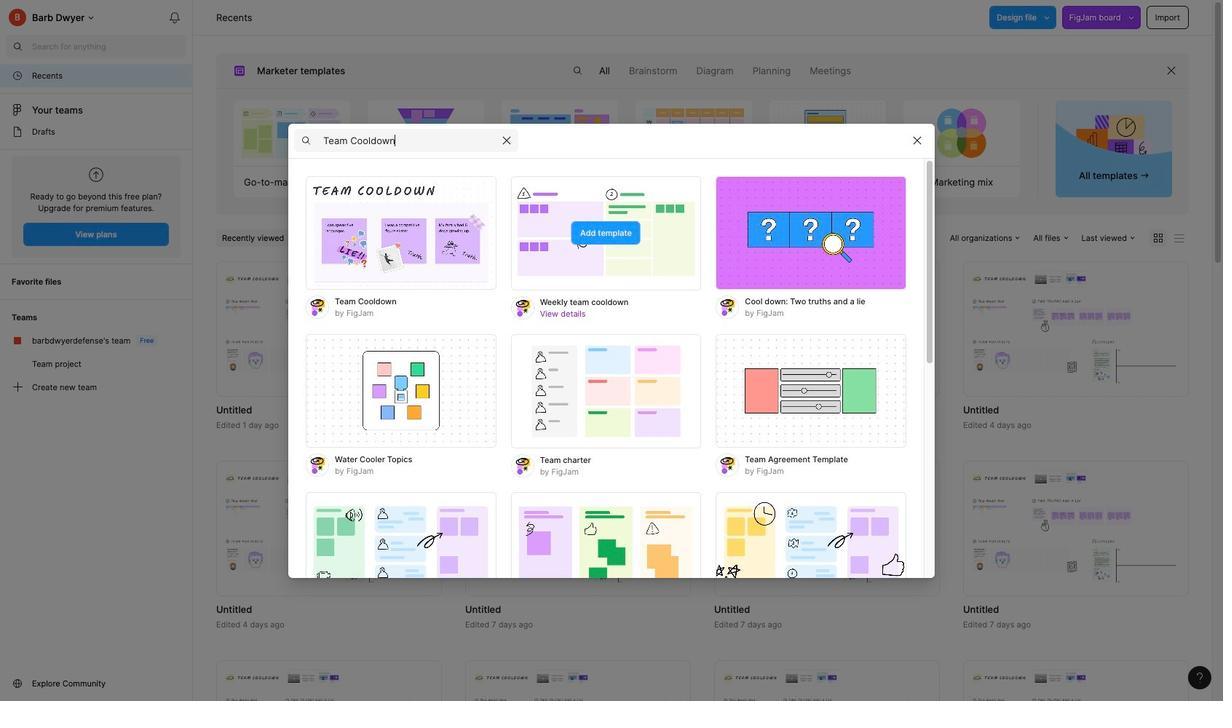 Task type: describe. For each thing, give the bounding box(es) containing it.
go-to-market (gtm) strategy image
[[234, 100, 350, 166]]

water cooler topics image
[[306, 334, 496, 448]]

team charter image
[[511, 334, 701, 448]]

creative brief template image
[[763, 100, 893, 166]]

marketing funnel image
[[368, 100, 484, 166]]

cool down: two truths and a lie image
[[716, 176, 907, 290]]

see all all templates image
[[1076, 114, 1152, 164]]

Search for anything text field
[[32, 41, 186, 52]]

community 16 image
[[12, 678, 23, 690]]

team meeting agenda image
[[716, 492, 907, 606]]

1 horizontal spatial search 32 image
[[566, 59, 589, 82]]

team weekly image
[[306, 492, 496, 606]]

marketing mix image
[[904, 100, 1020, 166]]



Task type: locate. For each thing, give the bounding box(es) containing it.
1 vertical spatial search 32 image
[[566, 59, 589, 82]]

page 16 image
[[12, 126, 23, 138]]

search 32 image
[[6, 35, 29, 58], [566, 59, 589, 82]]

0 horizontal spatial search 32 image
[[6, 35, 29, 58]]

team agreement template image
[[716, 334, 907, 448]]

file thumbnail image
[[224, 271, 435, 388], [473, 271, 684, 388], [722, 271, 933, 388], [971, 271, 1182, 388], [224, 470, 435, 587], [473, 470, 684, 587], [722, 470, 933, 587], [971, 470, 1182, 587], [224, 670, 435, 701], [473, 670, 684, 701], [722, 670, 933, 701], [971, 670, 1182, 701]]

dialog
[[288, 123, 935, 701]]

0 vertical spatial search 32 image
[[6, 35, 29, 58]]

social media planner image
[[636, 100, 752, 166]]

team stand up image
[[511, 492, 701, 606]]

bell 32 image
[[163, 6, 186, 29]]

Search templates text field
[[323, 132, 495, 149]]

competitor analysis image
[[502, 100, 618, 166]]

team cooldown image
[[306, 176, 496, 290]]

weekly team cooldown image
[[511, 176, 701, 290]]

search 32 image up recent 16 icon
[[6, 35, 29, 58]]

recent 16 image
[[12, 70, 23, 82]]

search 32 image up competitor analysis image
[[566, 59, 589, 82]]



